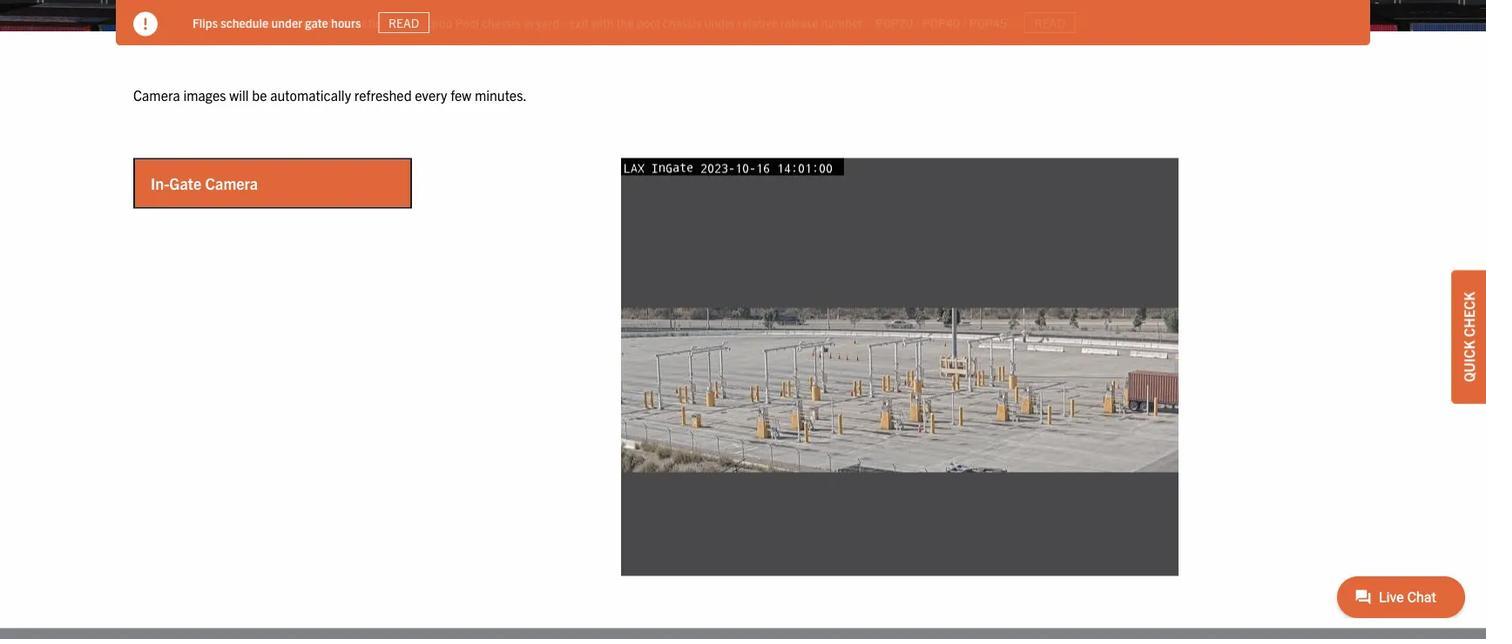 Task type: describe. For each thing, give the bounding box(es) containing it.
not
[[408, 14, 425, 30]]

relative
[[739, 14, 778, 30]]

2 - from the left
[[866, 14, 870, 30]]

solid image
[[133, 12, 158, 36]]

2 chassis from the left
[[482, 14, 521, 30]]

1 chassis from the left
[[218, 14, 257, 30]]

read for flips schedule under gate hours
[[389, 15, 419, 31]]

refreshed
[[355, 86, 412, 103]]

transaction
[[329, 14, 389, 30]]

check
[[1461, 292, 1478, 337]]

a
[[286, 14, 292, 30]]

in
[[524, 14, 534, 30]]

1 horizontal spatial camera
[[205, 173, 258, 193]]

in-
[[151, 173, 169, 193]]

number
[[822, 14, 863, 30]]

0 vertical spatial camera
[[133, 86, 180, 103]]

schedule
[[221, 14, 269, 30]]

read link for pool chassis with a single transaction  do not drop pool chassis in yard -  exit with the pool chassis under relative release number -  pop20 / pop40 / pop45
[[1025, 12, 1076, 33]]

gate
[[169, 173, 202, 193]]

be
[[252, 86, 267, 103]]

the
[[617, 14, 634, 30]]

flips schedule under gate hours
[[193, 14, 361, 30]]

every
[[415, 86, 448, 103]]

quick check
[[1461, 292, 1478, 382]]

1 / from the left
[[916, 14, 920, 30]]

pool chassis with a single transaction  do not drop pool chassis in yard -  exit with the pool chassis under relative release number -  pop20 / pop40 / pop45
[[193, 14, 1008, 30]]

pop45
[[970, 14, 1008, 30]]

1 with from the left
[[260, 14, 283, 30]]

read link for flips schedule under gate hours
[[379, 12, 430, 33]]

gate
[[305, 14, 328, 30]]



Task type: locate. For each thing, give the bounding box(es) containing it.
0 horizontal spatial read
[[389, 15, 419, 31]]

2 read from the left
[[1035, 15, 1066, 31]]

0 horizontal spatial pool
[[193, 14, 216, 30]]

in-gate camera image
[[621, 158, 1179, 576]]

1 - from the left
[[562, 14, 567, 30]]

2 pool from the left
[[637, 14, 660, 30]]

2 horizontal spatial chassis
[[663, 14, 702, 30]]

pool right the
[[637, 14, 660, 30]]

1 horizontal spatial /
[[963, 14, 967, 30]]

camera right gate
[[205, 173, 258, 193]]

will
[[229, 86, 249, 103]]

pool left 'schedule'
[[193, 14, 216, 30]]

drop
[[428, 14, 453, 30]]

in-gate camera main content
[[116, 83, 1371, 576]]

1 under from the left
[[272, 14, 303, 30]]

1 horizontal spatial read link
[[1025, 12, 1076, 33]]

with left a
[[260, 14, 283, 30]]

/
[[916, 14, 920, 30], [963, 14, 967, 30]]

1 pool from the left
[[193, 14, 216, 30]]

- left 'exit'
[[562, 14, 567, 30]]

do
[[392, 14, 405, 30]]

flips
[[193, 14, 218, 30]]

under left relative
[[705, 14, 736, 30]]

1 horizontal spatial chassis
[[482, 14, 521, 30]]

footer
[[0, 629, 1487, 640]]

1 horizontal spatial pool
[[637, 14, 660, 30]]

hours
[[331, 14, 361, 30]]

under left the gate
[[272, 14, 303, 30]]

0 horizontal spatial with
[[260, 14, 283, 30]]

under
[[272, 14, 303, 30], [705, 14, 736, 30]]

1 horizontal spatial -
[[866, 14, 870, 30]]

yard
[[536, 14, 560, 30]]

0 horizontal spatial under
[[272, 14, 303, 30]]

camera
[[133, 86, 180, 103], [205, 173, 258, 193]]

1 read from the left
[[389, 15, 419, 31]]

1 horizontal spatial under
[[705, 14, 736, 30]]

1 vertical spatial camera
[[205, 173, 258, 193]]

with left the
[[592, 14, 614, 30]]

2 / from the left
[[963, 14, 967, 30]]

0 horizontal spatial chassis
[[218, 14, 257, 30]]

pop20
[[876, 14, 913, 30]]

in-gate camera link
[[135, 160, 411, 207]]

0 horizontal spatial read link
[[379, 12, 430, 33]]

2 with from the left
[[592, 14, 614, 30]]

0 horizontal spatial /
[[916, 14, 920, 30]]

-
[[562, 14, 567, 30], [866, 14, 870, 30]]

chassis
[[218, 14, 257, 30], [482, 14, 521, 30], [663, 14, 702, 30]]

read link right pop45 at the right
[[1025, 12, 1076, 33]]

read left drop in the top of the page
[[389, 15, 419, 31]]

exit
[[569, 14, 589, 30]]

1 horizontal spatial read
[[1035, 15, 1066, 31]]

pool
[[193, 14, 216, 30], [637, 14, 660, 30]]

0 horizontal spatial -
[[562, 14, 567, 30]]

read right pop45 at the right
[[1035, 15, 1066, 31]]

pop40
[[923, 14, 961, 30]]

images
[[183, 86, 226, 103]]

pool
[[456, 14, 479, 30]]

/ right pop20
[[916, 14, 920, 30]]

chassis right flips at the top left of page
[[218, 14, 257, 30]]

0 horizontal spatial camera
[[133, 86, 180, 103]]

1 read link from the left
[[379, 12, 430, 33]]

3 chassis from the left
[[663, 14, 702, 30]]

with
[[260, 14, 283, 30], [592, 14, 614, 30]]

chassis left in in the left top of the page
[[482, 14, 521, 30]]

/ left pop45 at the right
[[963, 14, 967, 30]]

read for pool chassis with a single transaction  do not drop pool chassis in yard -  exit with the pool chassis under relative release number -  pop20 / pop40 / pop45
[[1035, 15, 1066, 31]]

read link right "hours"
[[379, 12, 430, 33]]

quick
[[1461, 341, 1478, 382]]

read link
[[379, 12, 430, 33], [1025, 12, 1076, 33]]

quick check link
[[1452, 270, 1487, 404]]

- right number
[[866, 14, 870, 30]]

few
[[451, 86, 472, 103]]

minutes.
[[475, 86, 527, 103]]

camera images will be automatically refreshed every few minutes.
[[133, 86, 527, 103]]

chassis right the
[[663, 14, 702, 30]]

release
[[781, 14, 819, 30]]

2 read link from the left
[[1025, 12, 1076, 33]]

read
[[389, 15, 419, 31], [1035, 15, 1066, 31]]

2 under from the left
[[705, 14, 736, 30]]

1 horizontal spatial with
[[592, 14, 614, 30]]

single
[[295, 14, 326, 30]]

in-gate camera
[[151, 173, 258, 193]]

automatically
[[270, 86, 351, 103]]

camera left images
[[133, 86, 180, 103]]



Task type: vqa. For each thing, say whether or not it's contained in the screenshot.
POP20
yes



